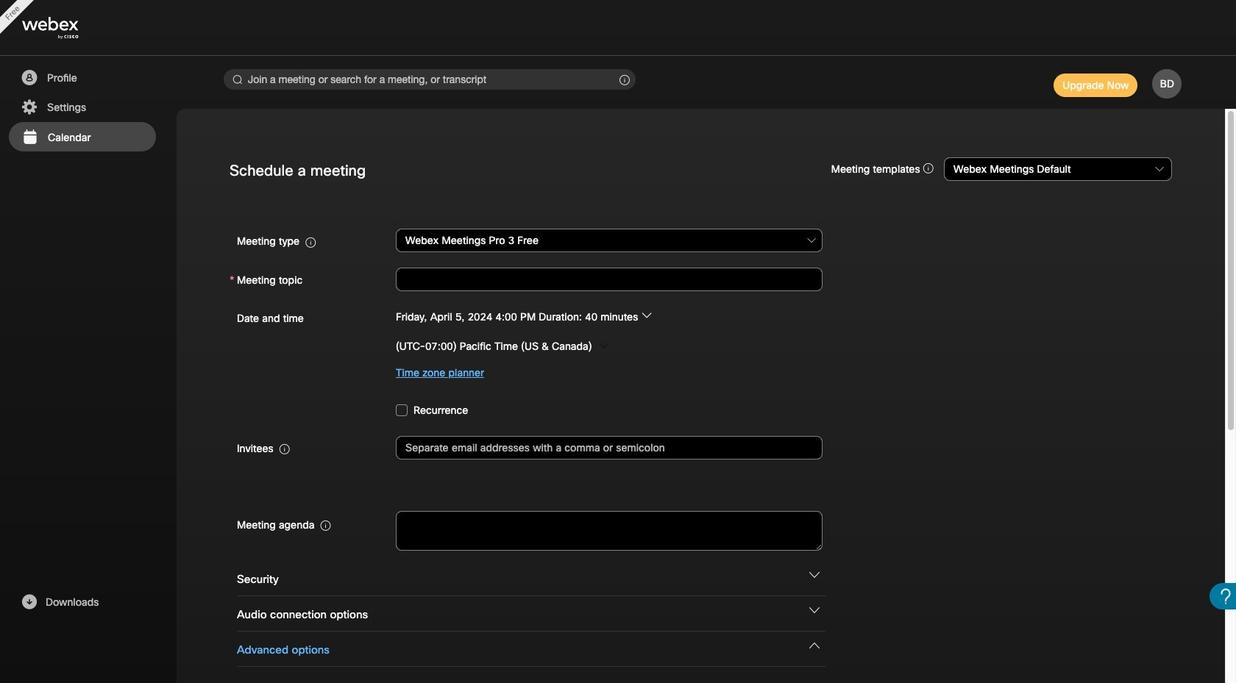 Task type: locate. For each thing, give the bounding box(es) containing it.
mds content download_filled image
[[20, 594, 38, 611]]

1 ng down image from the top
[[809, 570, 820, 581]]

0 horizontal spatial arrow image
[[599, 340, 609, 351]]

1 vertical spatial arrow image
[[599, 340, 609, 351]]

ng down image
[[809, 570, 820, 581], [809, 606, 820, 616]]

0 vertical spatial arrow image
[[641, 310, 652, 321]]

advanced options region
[[230, 632, 1172, 684]]

Join a meeting or search for a meeting, or transcript text field
[[224, 69, 636, 90]]

arrow image
[[641, 310, 652, 321], [599, 340, 609, 351]]

None field
[[396, 228, 823, 254]]

banner
[[0, 0, 1236, 56]]

mds people circle_filled image
[[20, 69, 38, 87]]

Invitees text field
[[396, 436, 823, 460]]

0 vertical spatial ng down image
[[809, 570, 820, 581]]

1 horizontal spatial arrow image
[[641, 310, 652, 321]]

group
[[230, 304, 1172, 386]]

mds meetings_filled image
[[21, 129, 39, 146]]

1 vertical spatial ng down image
[[809, 606, 820, 616]]

2 ng down image from the top
[[809, 606, 820, 616]]

None text field
[[396, 268, 823, 291], [396, 511, 823, 551], [396, 268, 823, 291], [396, 511, 823, 551]]



Task type: describe. For each thing, give the bounding box(es) containing it.
ng down image
[[809, 641, 820, 651]]

mds settings_filled image
[[20, 99, 38, 116]]

cisco webex image
[[22, 17, 110, 39]]



